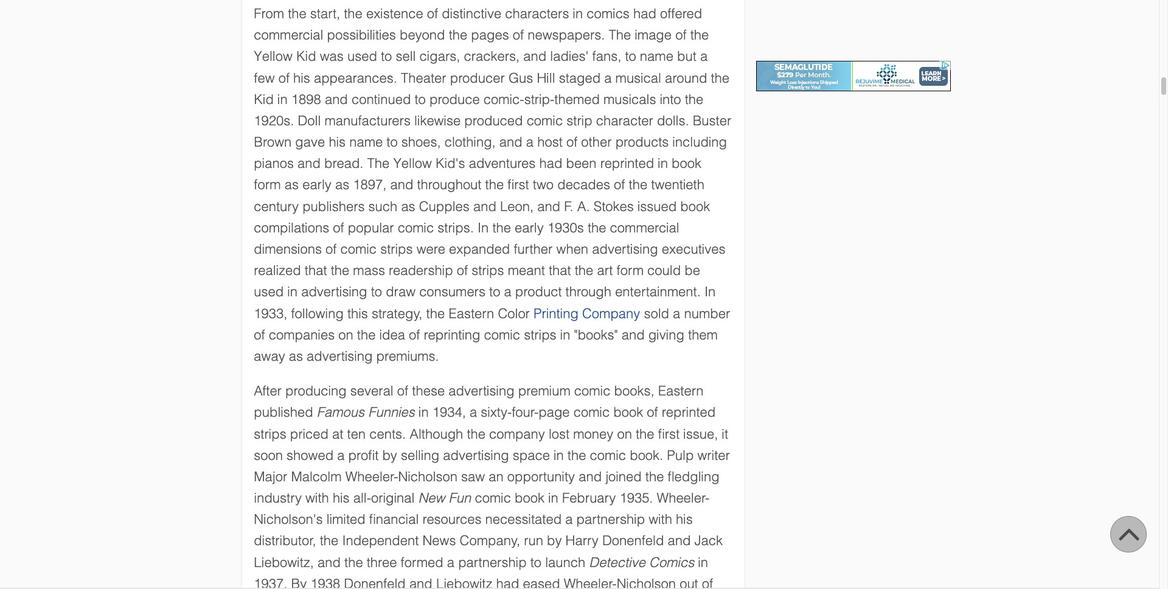 Task type: vqa. For each thing, say whether or not it's contained in the screenshot.
Wheeler- to the right
yes



Task type: describe. For each thing, give the bounding box(es) containing it.
fans,
[[593, 49, 622, 64]]

as right such
[[401, 199, 416, 214]]

after
[[254, 384, 282, 399]]

the left start,
[[288, 6, 307, 21]]

0 vertical spatial form
[[254, 177, 281, 193]]

eastern inside after producing several of these advertising premium comic books, eastern published
[[658, 384, 704, 399]]

the up issued
[[629, 177, 648, 193]]

the down distinctive
[[449, 27, 468, 43]]

pages
[[471, 27, 509, 43]]

draw
[[386, 285, 416, 300]]

funnies
[[368, 405, 415, 420]]

this
[[348, 306, 368, 321]]

comics
[[650, 555, 695, 570]]

realized
[[254, 263, 301, 278]]

opportunity
[[508, 469, 575, 485]]

1 vertical spatial had
[[540, 156, 563, 171]]

the down the adventures
[[486, 177, 504, 193]]

shoes,
[[402, 135, 441, 150]]

and up comics
[[668, 534, 691, 549]]

"books"
[[574, 327, 618, 343]]

color
[[498, 306, 530, 321]]

clothing,
[[445, 135, 496, 150]]

comic up the host
[[527, 113, 563, 128]]

and up such
[[391, 177, 414, 193]]

mass
[[353, 263, 385, 278]]

brown
[[254, 135, 292, 150]]

the down leon, on the top left of page
[[493, 220, 511, 235]]

to up 'musical'
[[625, 49, 637, 64]]

advertising up following on the bottom of the page
[[301, 285, 367, 300]]

the down a.
[[588, 220, 607, 235]]

0 vertical spatial in
[[478, 220, 489, 235]]

strips up readership
[[381, 242, 413, 257]]

distributor,
[[254, 534, 316, 549]]

1933,
[[254, 306, 288, 321]]

art
[[597, 263, 613, 278]]

of inside in 1934, a sixty-four-page comic book of reprinted strips priced at ten cents. although the company lost money on the first issue, it soon showed a profit by selling advertising space in the comic book. pulp writer major malcolm wheeler-nicholson saw an opportunity and joined the fledgling industry with his all-original
[[647, 405, 659, 420]]

newspapers.
[[528, 27, 605, 43]]

host
[[538, 135, 563, 150]]

character
[[596, 113, 654, 128]]

cents.
[[370, 426, 406, 442]]

producer
[[450, 70, 505, 86]]

a inside sold a number of companies on the idea of reprinting comic strips in "books" and giving them away as advertising premiums.
[[673, 306, 681, 321]]

comics
[[587, 6, 630, 21]]

the inside sold a number of companies on the idea of reprinting comic strips in "books" and giving them away as advertising premiums.
[[357, 327, 376, 343]]

comic inside sold a number of companies on the idea of reprinting comic strips in "books" and giving them away as advertising premiums.
[[484, 327, 521, 343]]

staged
[[559, 70, 601, 86]]

musical
[[616, 70, 662, 86]]

on inside in 1934, a sixty-four-page comic book of reprinted strips priced at ten cents. although the company lost money on the first issue, it soon showed a profit by selling advertising space in the comic book. pulp writer major malcolm wheeler-nicholson saw an opportunity and joined the fledgling industry with his all-original
[[618, 426, 632, 442]]

product
[[516, 285, 562, 300]]

decades
[[558, 177, 611, 193]]

1 horizontal spatial form
[[617, 263, 644, 278]]

likewise
[[415, 113, 461, 128]]

it
[[722, 426, 729, 442]]

in inside sold a number of companies on the idea of reprinting comic strips in "books" and giving them away as advertising premiums.
[[560, 327, 571, 343]]

to inside comic book in february 1935. wheeler- nicholson's limited financial resources necessitated a partnership with his distributor, the independent news company, run by harry donenfeld and jack liebowitz, and the three formed a partnership to launch
[[531, 555, 542, 570]]

0 vertical spatial used
[[348, 49, 377, 64]]

new
[[419, 491, 445, 506]]

2 horizontal spatial had
[[634, 6, 657, 21]]

harry
[[566, 534, 599, 549]]

a up harry at the bottom
[[566, 512, 573, 527]]

to down 'theater'
[[415, 92, 426, 107]]

a.
[[578, 199, 590, 214]]

1 horizontal spatial in
[[705, 285, 716, 300]]

0 horizontal spatial name
[[350, 135, 383, 150]]

1 horizontal spatial kid
[[296, 49, 316, 64]]

0 vertical spatial yellow
[[254, 49, 293, 64]]

could
[[648, 263, 681, 278]]

his up 1898
[[293, 70, 310, 86]]

and up the adventures
[[500, 135, 523, 150]]

wheeler- inside in 1934, a sixty-four-page comic book of reprinted strips priced at ten cents. although the company lost money on the first issue, it soon showed a profit by selling advertising space in the comic book. pulp writer major malcolm wheeler-nicholson saw an opportunity and joined the fledgling industry with his all-original
[[346, 469, 398, 485]]

advertising up art
[[592, 242, 658, 257]]

two
[[533, 177, 554, 193]]

to down mass
[[371, 285, 382, 300]]

the down limited at left bottom
[[320, 534, 339, 549]]

when
[[557, 242, 589, 257]]

printing
[[534, 306, 579, 321]]

the left art
[[575, 263, 594, 278]]

pulp
[[667, 448, 694, 463]]

in inside comic book in february 1935. wheeler- nicholson's limited financial resources necessitated a partnership with his distributor, the independent news company, run by harry donenfeld and jack liebowitz, and the three formed a partnership to launch
[[548, 491, 559, 506]]

run
[[524, 534, 544, 549]]

other
[[582, 135, 612, 150]]

a left the host
[[527, 135, 534, 150]]

the up reprinting
[[427, 306, 445, 321]]

through
[[566, 285, 612, 300]]

in up twentieth on the top right
[[658, 156, 668, 171]]

and left leon, on the top left of page
[[474, 199, 497, 214]]

advertising inside sold a number of companies on the idea of reprinting comic strips in "books" and giving them away as advertising premiums.
[[307, 349, 373, 364]]

into
[[660, 92, 682, 107]]

been
[[566, 156, 597, 171]]

in down lost
[[554, 448, 564, 463]]

company,
[[460, 534, 521, 549]]

at
[[332, 426, 344, 442]]

meant
[[508, 263, 545, 278]]

century
[[254, 199, 299, 214]]

had inside "in 1937. by 1938 donenfeld and liebowitz had eased wheeler-nicholson out o"
[[496, 576, 520, 589]]

the down book.
[[646, 469, 664, 485]]

products
[[616, 135, 669, 150]]

a down fans,
[[605, 70, 612, 86]]

cigars,
[[420, 49, 460, 64]]

as inside sold a number of companies on the idea of reprinting comic strips in "books" and giving them away as advertising premiums.
[[289, 349, 303, 364]]

and down appearances.
[[325, 92, 348, 107]]

them
[[689, 327, 718, 343]]

0 horizontal spatial kid
[[254, 92, 274, 107]]

stokes
[[594, 199, 634, 214]]

the right around
[[711, 70, 730, 86]]

1930s
[[548, 220, 584, 235]]

as up century at the left of page
[[285, 177, 299, 193]]

financial
[[369, 512, 419, 527]]

strips down expanded at the top of the page
[[472, 263, 504, 278]]

three
[[367, 555, 397, 570]]

liebowitz
[[436, 576, 493, 589]]

a down news
[[447, 555, 455, 570]]

2 that from the left
[[549, 263, 571, 278]]

away
[[254, 349, 285, 364]]

industry
[[254, 491, 302, 506]]

a down the "at"
[[337, 448, 345, 463]]

selling
[[401, 448, 440, 463]]

0 horizontal spatial commercial
[[254, 27, 324, 43]]

bread.
[[325, 156, 364, 171]]

with inside in 1934, a sixty-four-page comic book of reprinted strips priced at ten cents. although the company lost money on the first issue, it soon showed a profit by selling advertising space in the comic book. pulp writer major malcolm wheeler-nicholson saw an opportunity and joined the fledgling industry with his all-original
[[306, 491, 329, 506]]

expanded
[[449, 242, 510, 257]]

in up 1920s.
[[277, 92, 288, 107]]

0 horizontal spatial partnership
[[459, 555, 527, 570]]

limited
[[327, 512, 366, 527]]

further
[[514, 242, 553, 257]]

1 that from the left
[[305, 263, 327, 278]]

first inside the from the start, the existence of distinctive characters in comics had offered commercial possibilities beyond the pages of newspapers. the image of the yellow kid was used to sell cigars, crackers, and ladies' fans, to name but a few of his appearances. theater producer gus hill staged a musical around the kid in 1898 and continued to produce comic-strip-themed musicals into the 1920s. doll manufacturers likewise produced comic strip character dolls. buster brown gave his name to shoes, clothing, and a host of other products including pianos and bread. the yellow kid's adventures had been reprinted in book form as early as 1897, and throughout the first two decades of the twentieth century publishers such as cupples and leon, and f. a. stokes issued book compilations of popular comic strips. in the early 1930s the commercial dimensions of comic strips were expanded further when advertising executives realized that the mass readership of strips meant that the art form could be used in advertising to draw consumers to a product through entertainment. in 1933, following this strategy, the eastern color
[[508, 177, 529, 193]]

produced
[[465, 113, 523, 128]]

the up but
[[691, 27, 709, 43]]

writer
[[698, 448, 730, 463]]

donenfeld inside comic book in february 1935. wheeler- nicholson's limited financial resources necessitated a partnership with his distributor, the independent news company, run by harry donenfeld and jack liebowitz, and the three formed a partnership to launch
[[603, 534, 664, 549]]

eased
[[523, 576, 561, 589]]

strip-
[[525, 92, 555, 107]]

twentieth
[[652, 177, 705, 193]]

printing company link
[[534, 306, 641, 321]]

idea
[[380, 327, 405, 343]]

lost
[[549, 426, 570, 442]]

book up twentieth on the top right
[[672, 156, 702, 171]]

dimensions
[[254, 242, 322, 257]]

premium
[[519, 384, 571, 399]]

book inside in 1934, a sixty-four-page comic book of reprinted strips priced at ten cents. although the company lost money on the first issue, it soon showed a profit by selling advertising space in the comic book. pulp writer major malcolm wheeler-nicholson saw an opportunity and joined the fledgling industry with his all-original
[[614, 405, 644, 420]]

but
[[678, 49, 697, 64]]

in down these
[[419, 405, 429, 420]]

formed
[[401, 555, 444, 570]]

and inside sold a number of companies on the idea of reprinting comic strips in "books" and giving them away as advertising premiums.
[[622, 327, 645, 343]]

1920s.
[[254, 113, 294, 128]]

giving
[[649, 327, 685, 343]]

and up the 1938
[[318, 555, 341, 570]]

his up bread.
[[329, 135, 346, 150]]

comic inside after producing several of these advertising premium comic books, eastern published
[[575, 384, 611, 399]]

including
[[673, 135, 728, 150]]



Task type: locate. For each thing, give the bounding box(es) containing it.
0 vertical spatial wheeler-
[[346, 469, 398, 485]]

a right but
[[701, 49, 708, 64]]

0 horizontal spatial first
[[508, 177, 529, 193]]

1938
[[311, 576, 340, 589]]

1 horizontal spatial reprinted
[[662, 405, 716, 420]]

and down gave
[[298, 156, 321, 171]]

sixty-
[[481, 405, 512, 420]]

advertising inside after producing several of these advertising premium comic books, eastern published
[[449, 384, 515, 399]]

the left three
[[345, 555, 363, 570]]

kid
[[296, 49, 316, 64], [254, 92, 274, 107]]

0 vertical spatial partnership
[[577, 512, 645, 527]]

1 horizontal spatial by
[[547, 534, 562, 549]]

1 vertical spatial used
[[254, 285, 284, 300]]

1 horizontal spatial the
[[609, 27, 631, 43]]

0 horizontal spatial eastern
[[449, 306, 495, 321]]

comic left books,
[[575, 384, 611, 399]]

was
[[320, 49, 344, 64]]

detective comics
[[590, 555, 695, 570]]

famous
[[317, 405, 365, 420]]

1 vertical spatial with
[[649, 512, 673, 527]]

0 horizontal spatial by
[[383, 448, 397, 463]]

1 vertical spatial partnership
[[459, 555, 527, 570]]

that down dimensions
[[305, 263, 327, 278]]

nicholson inside "in 1937. by 1938 donenfeld and liebowitz had eased wheeler-nicholson out o"
[[617, 576, 676, 589]]

wheeler- inside comic book in february 1935. wheeler- nicholson's limited financial resources necessitated a partnership with his distributor, the independent news company, run by harry donenfeld and jack liebowitz, and the three formed a partnership to launch
[[657, 491, 710, 506]]

1897,
[[353, 177, 387, 193]]

of
[[427, 6, 438, 21], [513, 27, 524, 43], [676, 27, 687, 43], [279, 70, 290, 86], [567, 135, 578, 150], [614, 177, 626, 193], [333, 220, 344, 235], [326, 242, 337, 257], [457, 263, 468, 278], [254, 327, 265, 343], [409, 327, 420, 343], [397, 384, 409, 399], [647, 405, 659, 420]]

0 vertical spatial kid
[[296, 49, 316, 64]]

the down comics
[[609, 27, 631, 43]]

reprinted inside the from the start, the existence of distinctive characters in comics had offered commercial possibilities beyond the pages of newspapers. the image of the yellow kid was used to sell cigars, crackers, and ladies' fans, to name but a few of his appearances. theater producer gus hill staged a musical around the kid in 1898 and continued to produce comic-strip-themed musicals into the 1920s. doll manufacturers likewise produced comic strip character dolls. buster brown gave his name to shoes, clothing, and a host of other products including pianos and bread. the yellow kid's adventures had been reprinted in book form as early as 1897, and throughout the first two decades of the twentieth century publishers such as cupples and leon, and f. a. stokes issued book compilations of popular comic strips. in the early 1930s the commercial dimensions of comic strips were expanded further when advertising executives realized that the mass readership of strips meant that the art form could be used in advertising to draw consumers to a product through entertainment. in 1933, following this strategy, the eastern color
[[601, 156, 655, 171]]

space
[[513, 448, 550, 463]]

four-
[[512, 405, 539, 420]]

first
[[508, 177, 529, 193], [659, 426, 680, 442]]

to left shoes,
[[387, 135, 398, 150]]

in 1937. by 1938 donenfeld and liebowitz had eased wheeler-nicholson out o
[[254, 555, 714, 589]]

compilations
[[254, 220, 329, 235]]

0 vertical spatial had
[[634, 6, 657, 21]]

comic inside comic book in february 1935. wheeler- nicholson's limited financial resources necessitated a partnership with his distributor, the independent news company, run by harry donenfeld and jack liebowitz, and the three formed a partnership to launch
[[475, 491, 511, 506]]

1 vertical spatial the
[[367, 156, 390, 171]]

on up book.
[[618, 426, 632, 442]]

doll
[[298, 113, 321, 128]]

in inside "in 1937. by 1938 donenfeld and liebowitz had eased wheeler-nicholson out o"
[[698, 555, 709, 570]]

comic down an
[[475, 491, 511, 506]]

with down malcolm
[[306, 491, 329, 506]]

commercial down from
[[254, 27, 324, 43]]

in down "opportunity"
[[548, 491, 559, 506]]

0 horizontal spatial yellow
[[254, 49, 293, 64]]

1898
[[292, 92, 321, 107]]

1 horizontal spatial with
[[649, 512, 673, 527]]

to up 'color'
[[490, 285, 501, 300]]

an
[[489, 469, 504, 485]]

commercial
[[254, 27, 324, 43], [610, 220, 680, 235]]

strips down printing
[[524, 327, 557, 343]]

used up 1933,
[[254, 285, 284, 300]]

first up pulp at the right of page
[[659, 426, 680, 442]]

donenfeld up detective comics
[[603, 534, 664, 549]]

0 vertical spatial nicholson
[[398, 469, 458, 485]]

1 horizontal spatial early
[[515, 220, 544, 235]]

advertising up saw
[[443, 448, 509, 463]]

buster
[[693, 113, 732, 128]]

advertising inside in 1934, a sixty-four-page comic book of reprinted strips priced at ten cents. although the company lost money on the first issue, it soon showed a profit by selling advertising space in the comic book. pulp writer major malcolm wheeler-nicholson saw an opportunity and joined the fledgling industry with his all-original
[[443, 448, 509, 463]]

as down bread.
[[335, 177, 350, 193]]

of inside after producing several of these advertising premium comic books, eastern published
[[397, 384, 409, 399]]

0 vertical spatial early
[[303, 177, 332, 193]]

themed
[[555, 92, 600, 107]]

1 horizontal spatial yellow
[[394, 156, 432, 171]]

had up image
[[634, 6, 657, 21]]

1 horizontal spatial eastern
[[658, 384, 704, 399]]

strips.
[[438, 220, 474, 235]]

0 vertical spatial eastern
[[449, 306, 495, 321]]

in down "realized"
[[287, 285, 298, 300]]

by inside in 1934, a sixty-four-page comic book of reprinted strips priced at ten cents. although the company lost money on the first issue, it soon showed a profit by selling advertising space in the comic book. pulp writer major malcolm wheeler-nicholson saw an opportunity and joined the fledgling industry with his all-original
[[383, 448, 397, 463]]

throughout
[[417, 177, 482, 193]]

1 vertical spatial by
[[547, 534, 562, 549]]

his inside comic book in february 1935. wheeler- nicholson's limited financial resources necessitated a partnership with his distributor, the independent news company, run by harry donenfeld and jack liebowitz, and the three formed a partnership to launch
[[676, 512, 693, 527]]

the down this at the left of the page
[[357, 327, 376, 343]]

with inside comic book in february 1935. wheeler- nicholson's limited financial resources necessitated a partnership with his distributor, the independent news company, run by harry donenfeld and jack liebowitz, and the three formed a partnership to launch
[[649, 512, 673, 527]]

and up the hill
[[524, 49, 547, 64]]

1 vertical spatial form
[[617, 263, 644, 278]]

detective
[[590, 555, 646, 570]]

to left 'sell'
[[381, 49, 392, 64]]

1 horizontal spatial nicholson
[[617, 576, 676, 589]]

1 vertical spatial kid
[[254, 92, 274, 107]]

advertisement region
[[756, 61, 951, 91]]

book up necessitated
[[515, 491, 545, 506]]

wheeler- down launch
[[564, 576, 617, 589]]

0 horizontal spatial on
[[339, 327, 354, 343]]

form right art
[[617, 263, 644, 278]]

1 horizontal spatial had
[[540, 156, 563, 171]]

eastern inside the from the start, the existence of distinctive characters in comics had offered commercial possibilities beyond the pages of newspapers. the image of the yellow kid was used to sell cigars, crackers, and ladies' fans, to name but a few of his appearances. theater producer gus hill staged a musical around the kid in 1898 and continued to produce comic-strip-themed musicals into the 1920s. doll manufacturers likewise produced comic strip character dolls. buster brown gave his name to shoes, clothing, and a host of other products including pianos and bread. the yellow kid's adventures had been reprinted in book form as early as 1897, and throughout the first two decades of the twentieth century publishers such as cupples and leon, and f. a. stokes issued book compilations of popular comic strips. in the early 1930s the commercial dimensions of comic strips were expanded further when advertising executives realized that the mass readership of strips meant that the art form could be used in advertising to draw consumers to a product through entertainment. in 1933, following this strategy, the eastern color
[[449, 306, 495, 321]]

and up february
[[579, 469, 602, 485]]

in up number
[[705, 285, 716, 300]]

strips inside in 1934, a sixty-four-page comic book of reprinted strips priced at ten cents. although the company lost money on the first issue, it soon showed a profit by selling advertising space in the comic book. pulp writer major malcolm wheeler-nicholson saw an opportunity and joined the fledgling industry with his all-original
[[254, 426, 287, 442]]

were
[[417, 242, 446, 257]]

by down cents.
[[383, 448, 397, 463]]

comic book in february 1935. wheeler- nicholson's limited financial resources necessitated a partnership with his distributor, the independent news company, run by harry donenfeld and jack liebowitz, and the three formed a partnership to launch
[[254, 491, 723, 570]]

comic-
[[484, 92, 525, 107]]

in
[[573, 6, 583, 21], [277, 92, 288, 107], [658, 156, 668, 171], [287, 285, 298, 300], [560, 327, 571, 343], [419, 405, 429, 420], [554, 448, 564, 463], [548, 491, 559, 506], [698, 555, 709, 570]]

1 vertical spatial in
[[705, 285, 716, 300]]

1 horizontal spatial donenfeld
[[603, 534, 664, 549]]

on inside sold a number of companies on the idea of reprinting comic strips in "books" and giving them away as advertising premiums.
[[339, 327, 354, 343]]

1 horizontal spatial commercial
[[610, 220, 680, 235]]

manufacturers
[[325, 113, 411, 128]]

commercial down issued
[[610, 220, 680, 235]]

2 vertical spatial had
[[496, 576, 520, 589]]

in up newspapers.
[[573, 6, 583, 21]]

sold a number of companies on the idea of reprinting comic strips in "books" and giving them away as advertising premiums.
[[254, 306, 731, 364]]

published
[[254, 405, 313, 420]]

1 horizontal spatial wheeler-
[[564, 576, 617, 589]]

company
[[490, 426, 545, 442]]

advertising up sixty-
[[449, 384, 515, 399]]

0 horizontal spatial early
[[303, 177, 332, 193]]

that down 'when'
[[549, 263, 571, 278]]

0 vertical spatial name
[[640, 49, 674, 64]]

0 vertical spatial reprinted
[[601, 156, 655, 171]]

1 vertical spatial commercial
[[610, 220, 680, 235]]

0 vertical spatial commercial
[[254, 27, 324, 43]]

sold
[[644, 306, 670, 321]]

1 vertical spatial first
[[659, 426, 680, 442]]

comic up money
[[574, 405, 610, 420]]

the
[[288, 6, 307, 21], [344, 6, 363, 21], [449, 27, 468, 43], [691, 27, 709, 43], [711, 70, 730, 86], [685, 92, 704, 107], [486, 177, 504, 193], [629, 177, 648, 193], [493, 220, 511, 235], [588, 220, 607, 235], [331, 263, 350, 278], [575, 263, 594, 278], [427, 306, 445, 321], [357, 327, 376, 343], [467, 426, 486, 442], [636, 426, 655, 442], [568, 448, 587, 463], [646, 469, 664, 485], [320, 534, 339, 549], [345, 555, 363, 570]]

the up 1897,
[[367, 156, 390, 171]]

and inside "in 1937. by 1938 donenfeld and liebowitz had eased wheeler-nicholson out o"
[[410, 576, 433, 589]]

books,
[[615, 384, 655, 399]]

issued
[[638, 199, 677, 214]]

comic down money
[[590, 448, 627, 463]]

0 horizontal spatial in
[[478, 220, 489, 235]]

eastern down consumers
[[449, 306, 495, 321]]

distinctive
[[442, 6, 502, 21]]

0 horizontal spatial nicholson
[[398, 469, 458, 485]]

with
[[306, 491, 329, 506], [649, 512, 673, 527]]

on down this at the left of the page
[[339, 327, 354, 343]]

necessitated
[[486, 512, 562, 527]]

wheeler- down fledgling
[[657, 491, 710, 506]]

name down manufacturers
[[350, 135, 383, 150]]

strips up soon
[[254, 426, 287, 442]]

0 horizontal spatial had
[[496, 576, 520, 589]]

a up 'color'
[[504, 285, 512, 300]]

and left f.
[[538, 199, 561, 214]]

by right run in the left bottom of the page
[[547, 534, 562, 549]]

the down sixty-
[[467, 426, 486, 442]]

1 vertical spatial yellow
[[394, 156, 432, 171]]

first inside in 1934, a sixty-four-page comic book of reprinted strips priced at ten cents. although the company lost money on the first issue, it soon showed a profit by selling advertising space in the comic book. pulp writer major malcolm wheeler-nicholson saw an opportunity and joined the fledgling industry with his all-original
[[659, 426, 680, 442]]

ladies'
[[551, 49, 589, 64]]

to
[[381, 49, 392, 64], [625, 49, 637, 64], [415, 92, 426, 107], [387, 135, 398, 150], [371, 285, 382, 300], [490, 285, 501, 300], [531, 555, 542, 570]]

adventures
[[469, 156, 536, 171]]

advertising up producing
[[307, 349, 373, 364]]

money
[[574, 426, 614, 442]]

partnership down february
[[577, 512, 645, 527]]

the up book.
[[636, 426, 655, 442]]

from
[[254, 6, 284, 21]]

1 vertical spatial reprinted
[[662, 405, 716, 420]]

first up leon, on the top left of page
[[508, 177, 529, 193]]

had left eased at the bottom
[[496, 576, 520, 589]]

0 vertical spatial with
[[306, 491, 329, 506]]

the down money
[[568, 448, 587, 463]]

producing
[[286, 384, 347, 399]]

cupples
[[419, 199, 470, 214]]

priced
[[290, 426, 329, 442]]

donenfeld inside "in 1937. by 1938 donenfeld and liebowitz had eased wheeler-nicholson out o"
[[344, 576, 406, 589]]

strips inside sold a number of companies on the idea of reprinting comic strips in "books" and giving them away as advertising premiums.
[[524, 327, 557, 343]]

0 vertical spatial donenfeld
[[603, 534, 664, 549]]

eastern right books,
[[658, 384, 704, 399]]

comic down 'color'
[[484, 327, 521, 343]]

2 vertical spatial wheeler-
[[564, 576, 617, 589]]

following
[[291, 306, 344, 321]]

in 1934, a sixty-four-page comic book of reprinted strips priced at ten cents. although the company lost money on the first issue, it soon showed a profit by selling advertising space in the comic book. pulp writer major malcolm wheeler-nicholson saw an opportunity and joined the fledgling industry with his all-original
[[254, 405, 730, 506]]

0 horizontal spatial donenfeld
[[344, 576, 406, 589]]

consumers
[[420, 285, 486, 300]]

his left all- at left
[[333, 491, 350, 506]]

out
[[680, 576, 699, 589]]

with down 1935.
[[649, 512, 673, 527]]

start,
[[310, 6, 340, 21]]

nicholson's
[[254, 512, 323, 527]]

fledgling
[[668, 469, 720, 485]]

the left mass
[[331, 263, 350, 278]]

1 vertical spatial eastern
[[658, 384, 704, 399]]

reprinted down products
[[601, 156, 655, 171]]

a left sixty-
[[470, 405, 477, 420]]

the down around
[[685, 92, 704, 107]]

eastern
[[449, 306, 495, 321], [658, 384, 704, 399]]

and inside in 1934, a sixty-four-page comic book of reprinted strips priced at ten cents. although the company lost money on the first issue, it soon showed a profit by selling advertising space in the comic book. pulp writer major malcolm wheeler-nicholson saw an opportunity and joined the fledgling industry with his all-original
[[579, 469, 602, 485]]

0 horizontal spatial form
[[254, 177, 281, 193]]

comic up were
[[398, 220, 434, 235]]

kid's
[[436, 156, 465, 171]]

had down the host
[[540, 156, 563, 171]]

printing company
[[534, 306, 641, 321]]

major
[[254, 469, 288, 485]]

famous funnies
[[317, 405, 415, 420]]

1 vertical spatial on
[[618, 426, 632, 442]]

fun
[[449, 491, 471, 506]]

in up expanded at the top of the page
[[478, 220, 489, 235]]

1 horizontal spatial partnership
[[577, 512, 645, 527]]

the up the possibilities
[[344, 6, 363, 21]]

few
[[254, 70, 275, 86]]

independent
[[342, 534, 419, 549]]

popular
[[348, 220, 394, 235]]

1 horizontal spatial that
[[549, 263, 571, 278]]

his down fledgling
[[676, 512, 693, 527]]

by inside comic book in february 1935. wheeler- nicholson's limited financial resources necessitated a partnership with his distributor, the independent news company, run by harry donenfeld and jack liebowitz, and the three formed a partnership to launch
[[547, 534, 562, 549]]

pianos
[[254, 156, 294, 171]]

book inside comic book in february 1935. wheeler- nicholson's limited financial resources necessitated a partnership with his distributor, the independent news company, run by harry donenfeld and jack liebowitz, and the three formed a partnership to launch
[[515, 491, 545, 506]]

sell
[[396, 49, 416, 64]]

1 vertical spatial nicholson
[[617, 576, 676, 589]]

0 horizontal spatial the
[[367, 156, 390, 171]]

comic up mass
[[341, 242, 377, 257]]

ten
[[347, 426, 366, 442]]

0 horizontal spatial used
[[254, 285, 284, 300]]

1 horizontal spatial used
[[348, 49, 377, 64]]

1 vertical spatial name
[[350, 135, 383, 150]]

book down books,
[[614, 405, 644, 420]]

0 vertical spatial first
[[508, 177, 529, 193]]

his inside in 1934, a sixty-four-page comic book of reprinted strips priced at ten cents. although the company lost money on the first issue, it soon showed a profit by selling advertising space in the comic book. pulp writer major malcolm wheeler-nicholson saw an opportunity and joined the fledgling industry with his all-original
[[333, 491, 350, 506]]

used down the possibilities
[[348, 49, 377, 64]]

resources
[[423, 512, 482, 527]]

nicholson down detective comics
[[617, 576, 676, 589]]

f.
[[564, 199, 574, 214]]

2 horizontal spatial wheeler-
[[657, 491, 710, 506]]

book down twentieth on the top right
[[681, 199, 711, 214]]

musicals
[[604, 92, 657, 107]]

1 vertical spatial donenfeld
[[344, 576, 406, 589]]

0 horizontal spatial with
[[306, 491, 329, 506]]

early up publishers
[[303, 177, 332, 193]]

0 vertical spatial by
[[383, 448, 397, 463]]

0 vertical spatial the
[[609, 27, 631, 43]]

kid down few in the top of the page
[[254, 92, 274, 107]]

and down formed
[[410, 576, 433, 589]]

page
[[539, 405, 570, 420]]

and down "company"
[[622, 327, 645, 343]]

0 horizontal spatial that
[[305, 263, 327, 278]]

nicholson inside in 1934, a sixty-four-page comic book of reprinted strips priced at ten cents. although the company lost money on the first issue, it soon showed a profit by selling advertising space in the comic book. pulp writer major malcolm wheeler-nicholson saw an opportunity and joined the fledgling industry with his all-original
[[398, 469, 458, 485]]

1 vertical spatial early
[[515, 220, 544, 235]]

1 horizontal spatial on
[[618, 426, 632, 442]]

0 horizontal spatial reprinted
[[601, 156, 655, 171]]

on
[[339, 327, 354, 343], [618, 426, 632, 442]]

1 horizontal spatial name
[[640, 49, 674, 64]]

reprinted inside in 1934, a sixty-four-page comic book of reprinted strips priced at ten cents. although the company lost money on the first issue, it soon showed a profit by selling advertising space in the comic book. pulp writer major malcolm wheeler-nicholson saw an opportunity and joined the fledgling industry with his all-original
[[662, 405, 716, 420]]

0 horizontal spatial wheeler-
[[346, 469, 398, 485]]

form down pianos on the top of page
[[254, 177, 281, 193]]

after producing several of these advertising premium comic books, eastern published
[[254, 384, 704, 420]]

partnership down 'company,'
[[459, 555, 527, 570]]

wheeler- inside "in 1937. by 1938 donenfeld and liebowitz had eased wheeler-nicholson out o"
[[564, 576, 617, 589]]

1 vertical spatial wheeler-
[[657, 491, 710, 506]]

1 horizontal spatial first
[[659, 426, 680, 442]]

to up eased at the bottom
[[531, 555, 542, 570]]

0 vertical spatial on
[[339, 327, 354, 343]]



